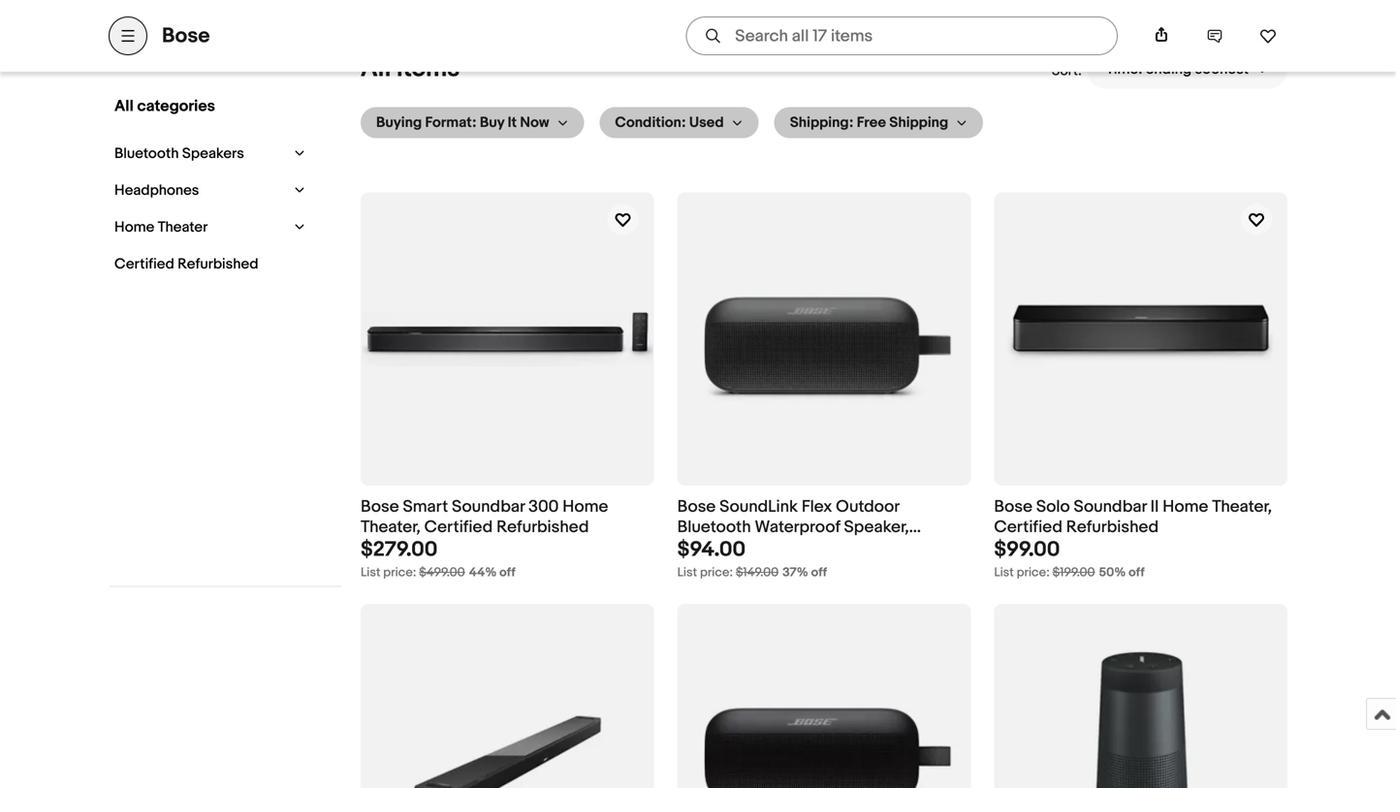 Task type: locate. For each thing, give the bounding box(es) containing it.
soundbar inside bose smart soundbar 300 home theater, certified refurbished
[[452, 497, 525, 517]]

ending
[[1146, 61, 1192, 78]]

shipping:
[[790, 114, 854, 131]]

soundbar left ii
[[1074, 497, 1147, 517]]

bose inside bose smart soundbar 300 home theater, certified refurbished
[[361, 497, 399, 517]]

3 list from the left
[[994, 565, 1014, 580]]

home
[[114, 219, 154, 236], [563, 497, 608, 517], [1163, 497, 1209, 517]]

bose solo soundbar ii home theater, certified refurbished button
[[994, 497, 1288, 538]]

0 horizontal spatial soundbar
[[452, 497, 525, 517]]

list down $279.00 on the bottom left
[[361, 565, 381, 580]]

1 horizontal spatial theater,
[[1212, 497, 1272, 517]]

1 horizontal spatial bluetooth
[[677, 517, 751, 538]]

1 horizontal spatial home
[[563, 497, 608, 517]]

price: for $279.00
[[383, 565, 416, 580]]

soundbar left 300
[[452, 497, 525, 517]]

home for $279.00
[[563, 497, 608, 517]]

1 price: from the left
[[383, 565, 416, 580]]

0 horizontal spatial all
[[114, 97, 134, 116]]

home right 300
[[563, 497, 608, 517]]

theater, right ii
[[1212, 497, 1272, 517]]

off inside the $94.00 list price: $149.00 37% off
[[811, 565, 827, 580]]

2 horizontal spatial list
[[994, 565, 1014, 580]]

home inside bose solo soundbar ii home theater, certified refurbished
[[1163, 497, 1209, 517]]

1 vertical spatial all
[[114, 97, 134, 116]]

list
[[361, 565, 381, 580], [677, 565, 697, 580], [994, 565, 1014, 580]]

44%
[[469, 565, 497, 580]]

used
[[689, 114, 724, 131]]

bose up categories
[[162, 23, 210, 48]]

price: for $94.00
[[700, 565, 733, 580]]

off right 37%
[[811, 565, 827, 580]]

price: inside $279.00 list price: $499.00 44% off
[[383, 565, 416, 580]]

format:
[[425, 114, 477, 131]]

soundbar for $99.00
[[1074, 497, 1147, 517]]

2 soundbar from the left
[[1074, 497, 1147, 517]]

shipping: free shipping button
[[774, 107, 983, 138]]

off
[[500, 565, 516, 580], [811, 565, 827, 580], [1129, 565, 1145, 580]]

bose for bose soundlink flex outdoor bluetooth waterproof speaker, certified refurbished
[[677, 497, 716, 517]]

it
[[508, 114, 517, 131]]

1 horizontal spatial off
[[811, 565, 827, 580]]

soundbar for $279.00
[[452, 497, 525, 517]]

3 off from the left
[[1129, 565, 1145, 580]]

theater, inside bose solo soundbar ii home theater, certified refurbished
[[1212, 497, 1272, 517]]

soonest
[[1195, 61, 1249, 78]]

37%
[[783, 565, 808, 580]]

2 price: from the left
[[700, 565, 733, 580]]

bose smart soundbar 300 home theater, certified refurbished : quick view image
[[362, 312, 653, 366]]

refurbished inside bose soundlink flex outdoor bluetooth waterproof speaker, certified refurbished
[[750, 537, 842, 558]]

sort:
[[1052, 63, 1082, 80]]

bluetooth speakers
[[114, 145, 244, 162]]

free
[[857, 114, 886, 131]]

off for $94.00
[[811, 565, 827, 580]]

bluetooth
[[114, 145, 179, 162], [677, 517, 751, 538]]

0 horizontal spatial theater,
[[361, 517, 421, 538]]

certified
[[114, 256, 174, 273], [424, 517, 493, 538], [994, 517, 1063, 538], [677, 537, 746, 558]]

price:
[[383, 565, 416, 580], [700, 565, 733, 580], [1017, 565, 1050, 580]]

certified up '$499.00'
[[424, 517, 493, 538]]

1 soundbar from the left
[[452, 497, 525, 517]]

$94.00 list price: $149.00 37% off
[[677, 537, 827, 580]]

bose left smart
[[361, 497, 399, 517]]

price: down $94.00
[[700, 565, 733, 580]]

1 horizontal spatial price:
[[700, 565, 733, 580]]

save this seller bose image
[[1260, 27, 1277, 45]]

1 off from the left
[[500, 565, 516, 580]]

all
[[361, 54, 391, 84], [114, 97, 134, 116]]

off inside $99.00 list price: $199.00 50% off
[[1129, 565, 1145, 580]]

bose inside bose solo soundbar ii home theater, certified refurbished
[[994, 497, 1033, 517]]

1 horizontal spatial list
[[677, 565, 697, 580]]

theater, inside bose smart soundbar 300 home theater, certified refurbished
[[361, 517, 421, 538]]

bose left solo
[[994, 497, 1033, 517]]

$149.00
[[736, 565, 779, 580]]

certified down home theater
[[114, 256, 174, 273]]

$94.00
[[677, 537, 746, 562]]

refurbished
[[178, 256, 259, 273], [497, 517, 589, 538], [1066, 517, 1159, 538], [750, 537, 842, 558]]

list for $94.00
[[677, 565, 697, 580]]

condition: used button
[[600, 107, 759, 138]]

$279.00
[[361, 537, 438, 562]]

buying format: buy it now button
[[361, 107, 584, 138]]

refurbished up 37%
[[750, 537, 842, 558]]

0 horizontal spatial bluetooth
[[114, 145, 179, 162]]

bose link
[[162, 23, 210, 48]]

$499.00
[[419, 565, 465, 580]]

list inside the $94.00 list price: $149.00 37% off
[[677, 565, 697, 580]]

list inside $279.00 list price: $499.00 44% off
[[361, 565, 381, 580]]

bose soundlink revolve ii outdoor bluetooth speaker, certified refurbished : quick view image
[[996, 627, 1286, 788]]

home inside bose smart soundbar 300 home theater, certified refurbished
[[563, 497, 608, 517]]

bose
[[162, 23, 210, 48], [361, 497, 399, 517], [677, 497, 716, 517], [994, 497, 1033, 517]]

refurbished up 50%
[[1066, 517, 1159, 538]]

certified refurbished
[[114, 256, 259, 273]]

home right ii
[[1163, 497, 1209, 517]]

bose inside bose soundlink flex outdoor bluetooth waterproof speaker, certified refurbished
[[677, 497, 716, 517]]

1 vertical spatial bluetooth
[[677, 517, 751, 538]]

speakers
[[182, 145, 244, 162]]

bose soundlink flex outdoor bluetooth waterproof speaker, certified refurbished : quick view image
[[679, 230, 970, 448]]

0 vertical spatial all
[[361, 54, 391, 84]]

solo
[[1036, 497, 1070, 517]]

3 price: from the left
[[1017, 565, 1050, 580]]

now
[[520, 114, 549, 131]]

flex
[[802, 497, 832, 517]]

bose up $94.00
[[677, 497, 716, 517]]

theater,
[[1212, 497, 1272, 517], [361, 517, 421, 538]]

0 horizontal spatial price:
[[383, 565, 416, 580]]

2 horizontal spatial home
[[1163, 497, 1209, 517]]

off right 50%
[[1129, 565, 1145, 580]]

bluetooth inside bluetooth speakers link
[[114, 145, 179, 162]]

certified refurbished link
[[110, 251, 298, 278]]

headphones link
[[110, 177, 286, 204]]

list down $94.00
[[677, 565, 697, 580]]

1 horizontal spatial soundbar
[[1074, 497, 1147, 517]]

buying format: buy it now
[[376, 114, 549, 131]]

off right 44%
[[500, 565, 516, 580]]

certified up $149.00
[[677, 537, 746, 558]]

all left categories
[[114, 97, 134, 116]]

price: down $279.00 on the bottom left
[[383, 565, 416, 580]]

off inside $279.00 list price: $499.00 44% off
[[500, 565, 516, 580]]

ii
[[1151, 497, 1159, 517]]

shipping
[[889, 114, 949, 131]]

bose soundlink flex outdoor bluetooth waterproof speaker, certified refurbished button
[[677, 497, 971, 558]]

price: inside $99.00 list price: $199.00 50% off
[[1017, 565, 1050, 580]]

list down $99.00
[[994, 565, 1014, 580]]

300
[[529, 497, 559, 517]]

$279.00 list price: $499.00 44% off
[[361, 537, 516, 580]]

home theater
[[114, 219, 208, 236]]

0 horizontal spatial off
[[500, 565, 516, 580]]

2 horizontal spatial off
[[1129, 565, 1145, 580]]

bluetooth inside bose soundlink flex outdoor bluetooth waterproof speaker, certified refurbished
[[677, 517, 751, 538]]

home down headphones on the top left of the page
[[114, 219, 154, 236]]

time: ending soonest button
[[1087, 50, 1288, 89]]

0 vertical spatial bluetooth
[[114, 145, 179, 162]]

time:
[[1106, 61, 1143, 78]]

soundbar inside bose solo soundbar ii home theater, certified refurbished
[[1074, 497, 1147, 517]]

list inside $99.00 list price: $199.00 50% off
[[994, 565, 1014, 580]]

2 horizontal spatial price:
[[1017, 565, 1050, 580]]

2 list from the left
[[677, 565, 697, 580]]

bluetooth speakers link
[[110, 140, 286, 167]]

2 off from the left
[[811, 565, 827, 580]]

price: down $99.00
[[1017, 565, 1050, 580]]

off for $279.00
[[500, 565, 516, 580]]

bluetooth up $149.00
[[677, 517, 751, 538]]

all left "items" at the left top of page
[[361, 54, 391, 84]]

price: inside the $94.00 list price: $149.00 37% off
[[700, 565, 733, 580]]

soundbar
[[452, 497, 525, 517], [1074, 497, 1147, 517]]

refurbished down home theater link
[[178, 256, 259, 273]]

certified inside bose solo soundbar ii home theater, certified refurbished
[[994, 517, 1063, 538]]

certified up $199.00
[[994, 517, 1063, 538]]

bluetooth up headphones on the top left of the page
[[114, 145, 179, 162]]

1 horizontal spatial all
[[361, 54, 391, 84]]

refurbished up 44%
[[497, 517, 589, 538]]

theater
[[158, 219, 208, 236]]

theater, up '$499.00'
[[361, 517, 421, 538]]

0 horizontal spatial list
[[361, 565, 381, 580]]

1 list from the left
[[361, 565, 381, 580]]



Task type: describe. For each thing, give the bounding box(es) containing it.
Search all 17 items field
[[686, 16, 1118, 55]]

theater, for $279.00
[[361, 517, 421, 538]]

bose solo soundbar ii home theater, certified refurbished
[[994, 497, 1272, 538]]

off for $99.00
[[1129, 565, 1145, 580]]

soundlink
[[720, 497, 798, 517]]

50%
[[1099, 565, 1126, 580]]

condition: used
[[615, 114, 724, 131]]

waterproof
[[755, 517, 840, 538]]

$199.00
[[1053, 565, 1095, 580]]

condition:
[[615, 114, 686, 131]]

list for $279.00
[[361, 565, 381, 580]]

time: ending soonest
[[1106, 61, 1249, 78]]

theater, for $99.00
[[1212, 497, 1272, 517]]

all items
[[361, 54, 460, 84]]

categories
[[137, 97, 215, 116]]

list for $99.00
[[994, 565, 1014, 580]]

headphones
[[114, 182, 199, 199]]

bose smart soundbar 300 home theater, certified refurbished
[[361, 497, 608, 538]]

bose smart soundbar 900 home theater, certified refurbished : quick view image
[[398, 605, 617, 788]]

all categories link
[[110, 92, 305, 121]]

bose soundlink flex outdoor bluetooth waterproof speaker, certified refurbished
[[677, 497, 909, 558]]

price: for $99.00
[[1017, 565, 1050, 580]]

buying
[[376, 114, 422, 131]]

all for all categories
[[114, 97, 134, 116]]

bose for bose solo soundbar ii home theater, certified refurbished
[[994, 497, 1033, 517]]

outdoor
[[836, 497, 899, 517]]

refurbished inside bose solo soundbar ii home theater, certified refurbished
[[1066, 517, 1159, 538]]

refurbished inside bose smart soundbar 300 home theater, certified refurbished
[[497, 517, 589, 538]]

bose for bose smart soundbar 300 home theater, certified refurbished
[[361, 497, 399, 517]]

bose soundlink flex se bluetooth waterproof speaker, certified refurbished : quick view image
[[679, 642, 970, 788]]

items
[[397, 54, 460, 84]]

certified inside bose smart soundbar 300 home theater, certified refurbished
[[424, 517, 493, 538]]

shipping: free shipping
[[790, 114, 949, 131]]

all for all items
[[361, 54, 391, 84]]

home theater link
[[110, 214, 286, 241]]

$99.00
[[994, 537, 1060, 562]]

all categories
[[114, 97, 215, 116]]

home for $99.00
[[1163, 497, 1209, 517]]

0 horizontal spatial home
[[114, 219, 154, 236]]

$99.00 list price: $199.00 50% off
[[994, 537, 1145, 580]]

certified inside bose soundlink flex outdoor bluetooth waterproof speaker, certified refurbished
[[677, 537, 746, 558]]

bose smart soundbar 300 home theater, certified refurbished button
[[361, 497, 654, 538]]

buy
[[480, 114, 504, 131]]

speaker,
[[844, 517, 909, 538]]

smart
[[403, 497, 448, 517]]

bose solo soundbar ii home theater, certified refurbished : quick view image
[[996, 230, 1286, 448]]



Task type: vqa. For each thing, say whether or not it's contained in the screenshot.
bottommost Bluetooth
yes



